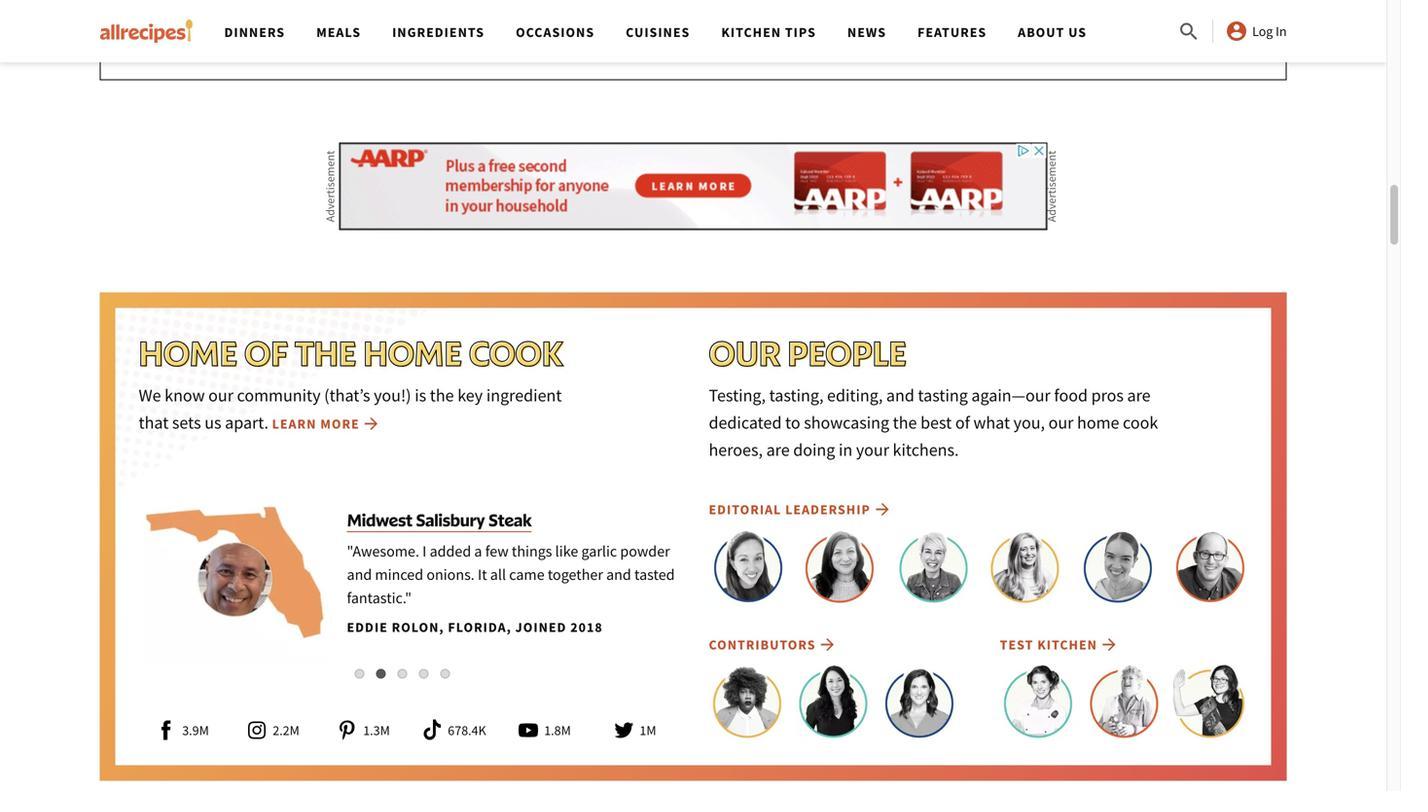 Task type: vqa. For each thing, say whether or not it's contained in the screenshot.
the 'After' on the bottom right
no



Task type: describe. For each thing, give the bounding box(es) containing it.
ingredients
[[392, 23, 485, 41]]

0 horizontal spatial and
[[347, 565, 372, 584]]

2018
[[570, 618, 603, 636]]

florida,
[[448, 618, 512, 636]]

1 home from the left
[[139, 332, 237, 374]]

editorial
[[709, 501, 782, 518]]

molly image
[[1079, 529, 1157, 607]]

best
[[921, 412, 952, 434]]

powder
[[620, 542, 670, 561]]

in
[[1276, 22, 1287, 40]]

tips
[[785, 23, 816, 41]]

people
[[788, 332, 907, 374]]

"awesome.
[[347, 542, 419, 561]]

home of the home cook
[[139, 332, 563, 374]]

rolon,
[[392, 618, 444, 636]]

1 horizontal spatial and
[[606, 565, 631, 584]]

cuisines
[[626, 23, 690, 41]]

ingredients link
[[392, 23, 485, 41]]

test
[[1000, 636, 1034, 653]]

occasions link
[[516, 23, 595, 41]]

1 vertical spatial are
[[766, 439, 790, 461]]

midwest salisbury steak link
[[347, 508, 532, 532]]

our people
[[709, 332, 907, 374]]

(that's
[[324, 384, 370, 406]]

added
[[430, 542, 471, 561]]

arrow_right image for more
[[364, 416, 379, 431]]

dedicated
[[709, 412, 782, 434]]

more
[[320, 415, 360, 433]]

us
[[205, 412, 221, 434]]

visit allrecipes's instagram image
[[245, 719, 269, 742]]

visit allrecipes's tiktok image
[[421, 719, 444, 742]]

home image
[[100, 19, 193, 43]]

you!)
[[374, 384, 411, 406]]

tasted
[[634, 565, 675, 584]]

all
[[490, 565, 506, 584]]

meals link
[[316, 23, 361, 41]]

onions.
[[427, 565, 475, 584]]

julia levy image
[[1000, 664, 1078, 742]]

sets
[[172, 412, 201, 434]]

kitchen tips
[[721, 23, 816, 41]]

know
[[165, 384, 205, 406]]

"awesome. i added a few things like garlic powder and minced onions. it all came together and tasted fantastic."
[[347, 542, 675, 608]]

learn more
[[272, 415, 360, 433]]

midwest
[[347, 509, 413, 530]]

1 horizontal spatial kitchen
[[1037, 636, 1098, 653]]

advertisement region
[[339, 143, 1048, 230]]

came
[[509, 565, 545, 584]]

what
[[974, 412, 1010, 434]]

things
[[512, 542, 552, 561]]

salisbury
[[416, 509, 485, 530]]

dinners link
[[224, 23, 285, 41]]

0 horizontal spatial of
[[244, 332, 288, 374]]

diana image
[[802, 529, 879, 607]]

minced
[[375, 565, 423, 584]]

editorial leadership link
[[709, 498, 894, 521]]

features link
[[918, 23, 987, 41]]

fantastic."
[[347, 588, 412, 608]]

testing,
[[709, 384, 766, 406]]

food
[[1054, 384, 1088, 406]]

about us link
[[1018, 23, 1087, 41]]

to
[[785, 412, 800, 434]]

Find a recipe or ingredient text field
[[116, 0, 674, 33]]

eddie
[[347, 618, 388, 636]]

0 vertical spatial kitchen
[[721, 23, 781, 41]]

and inside testing, tasting, editing, and tasting again—our food pros are dedicated to showcasing the best of what you, our home cook heroes, are doing in your kitchens.
[[886, 384, 915, 406]]

liz mervosh image
[[1172, 664, 1250, 742]]

cook
[[469, 332, 563, 374]]

community
[[237, 384, 321, 406]]

news link
[[847, 23, 887, 41]]

about us
[[1018, 23, 1087, 41]]

eddie rolon, florida, joined 2018
[[347, 618, 603, 636]]

brianna image
[[795, 664, 873, 742]]

test kitchen
[[1000, 636, 1098, 653]]

midwest salisbury steak
[[347, 509, 532, 530]]

again—our
[[972, 384, 1051, 406]]

i
[[422, 542, 427, 561]]

our inside testing, tasting, editing, and tasting again—our food pros are dedicated to showcasing the best of what you, our home cook heroes, are doing in your kitchens.
[[1049, 412, 1074, 434]]

doing
[[793, 439, 835, 461]]



Task type: locate. For each thing, give the bounding box(es) containing it.
kitchen tips link
[[721, 23, 816, 41]]

home
[[1077, 412, 1119, 434]]

nicole image
[[881, 664, 959, 742]]

log in link
[[1225, 19, 1287, 43]]

0 horizontal spatial the
[[295, 332, 356, 374]]

kitchen left tips
[[721, 23, 781, 41]]

1 horizontal spatial arrow_right image
[[875, 502, 890, 517]]

us
[[1069, 23, 1087, 41]]

home up is
[[363, 332, 462, 374]]

ingredient
[[486, 384, 562, 406]]

kitchen right test
[[1037, 636, 1098, 653]]

garlic
[[581, 542, 617, 561]]

are down to
[[766, 439, 790, 461]]

the inside we know our community (that's you!) is the key ingredient that sets us apart.
[[430, 384, 454, 406]]

meatloaf link
[[713, 21, 796, 56]]

arrow_right image
[[364, 416, 379, 431], [1102, 637, 1117, 652]]

that
[[139, 412, 169, 434]]

eric image
[[1172, 529, 1250, 607]]

and left tasting
[[886, 384, 915, 406]]

arrow_right image inside editorial leadership link
[[875, 502, 890, 517]]

your
[[856, 439, 889, 461]]

visit allrecipes's twitter image
[[612, 719, 636, 742]]

1 vertical spatial our
[[1049, 412, 1074, 434]]

home up know
[[139, 332, 237, 374]]

navigation
[[209, 0, 1178, 62]]

contributors link
[[709, 633, 839, 656]]

1 horizontal spatial the
[[430, 384, 454, 406]]

a
[[474, 542, 482, 561]]

arrow_right image up brianna image
[[820, 637, 835, 652]]

of
[[244, 332, 288, 374], [955, 412, 970, 434]]

0 horizontal spatial kitchen
[[721, 23, 781, 41]]

the right is
[[430, 384, 454, 406]]

our
[[709, 332, 780, 374]]

showcasing
[[804, 412, 889, 434]]

meatloaf
[[728, 30, 781, 47]]

it
[[478, 565, 487, 584]]

contributors
[[709, 636, 816, 653]]

0 horizontal spatial arrow_right image
[[364, 416, 379, 431]]

arrow_right image right leadership
[[875, 502, 890, 517]]

cookies link
[[812, 21, 891, 56]]

arrow_right image for editorial leadership
[[875, 502, 890, 517]]

search image
[[1178, 20, 1201, 43]]

dinners
[[224, 23, 285, 41]]

arrow_right image up juliana hale image
[[1102, 637, 1117, 652]]

1 horizontal spatial our
[[1049, 412, 1074, 434]]

1 horizontal spatial are
[[1127, 384, 1151, 406]]

0 vertical spatial arrow_right image
[[875, 502, 890, 517]]

0 vertical spatial the
[[295, 332, 356, 374]]

eddie rolon image
[[143, 480, 327, 665]]

kitchen
[[721, 23, 781, 41], [1037, 636, 1098, 653]]

ashley image
[[709, 529, 787, 607]]

0 vertical spatial our
[[208, 384, 233, 406]]

0 horizontal spatial home
[[139, 332, 237, 374]]

tasting
[[918, 384, 968, 406]]

1 vertical spatial the
[[430, 384, 454, 406]]

liza image
[[894, 529, 972, 607]]

and up fantastic."
[[347, 565, 372, 584]]

testing, tasting, editing, and tasting again—our food pros are dedicated to showcasing the best of what you, our home cook heroes, are doing in your kitchens.
[[709, 384, 1158, 461]]

visit allrecipes's facebook image
[[155, 719, 178, 742]]

our up us
[[208, 384, 233, 406]]

kitchens.
[[893, 439, 959, 461]]

arrow_right image for contributors
[[820, 637, 835, 652]]

of right best
[[955, 412, 970, 434]]

healthy link
[[906, 21, 985, 56]]

home
[[139, 332, 237, 374], [363, 332, 462, 374]]

of up community at the left of the page
[[244, 332, 288, 374]]

1 vertical spatial kitchen
[[1037, 636, 1098, 653]]

0 vertical spatial are
[[1127, 384, 1151, 406]]

ariel image
[[987, 529, 1065, 607]]

paul image
[[709, 664, 787, 742]]

tasting,
[[769, 384, 824, 406]]

visit allrecipes's youtube image
[[517, 719, 540, 742]]

navigation containing dinners
[[209, 0, 1178, 62]]

and
[[886, 384, 915, 406], [347, 565, 372, 584], [606, 565, 631, 584]]

0 horizontal spatial arrow_right image
[[820, 637, 835, 652]]

the left best
[[893, 412, 917, 434]]

0 horizontal spatial are
[[766, 439, 790, 461]]

about
[[1018, 23, 1065, 41]]

our down food
[[1049, 412, 1074, 434]]

arrow_right image right more
[[364, 416, 379, 431]]

are
[[1127, 384, 1151, 406], [766, 439, 790, 461]]

1 horizontal spatial home
[[363, 332, 462, 374]]

0 vertical spatial of
[[244, 332, 288, 374]]

we know our community (that's you!) is the key ingredient that sets us apart.
[[139, 384, 562, 434]]

pros
[[1091, 384, 1124, 406]]

of inside testing, tasting, editing, and tasting again—our food pros are dedicated to showcasing the best of what you, our home cook heroes, are doing in your kitchens.
[[955, 412, 970, 434]]

2 vertical spatial the
[[893, 412, 917, 434]]

0 horizontal spatial our
[[208, 384, 233, 406]]

cookies
[[828, 30, 875, 47]]

account image
[[1225, 19, 1249, 43]]

we
[[139, 384, 161, 406]]

2 horizontal spatial and
[[886, 384, 915, 406]]

1 horizontal spatial arrow_right image
[[1102, 637, 1117, 652]]

learn
[[272, 415, 317, 433]]

0 vertical spatial arrow_right image
[[364, 416, 379, 431]]

apart.
[[225, 412, 269, 434]]

None search field
[[116, 0, 674, 33]]

editing,
[[827, 384, 883, 406]]

cuisines link
[[626, 23, 690, 41]]

test kitchen link
[[1000, 633, 1121, 656]]

the up (that's
[[295, 332, 356, 374]]

log in
[[1252, 22, 1287, 40]]

are up cook
[[1127, 384, 1151, 406]]

learn more link
[[272, 412, 383, 435]]

together
[[548, 565, 603, 584]]

eddie rolon, florida, joined 2018 link
[[347, 617, 603, 637]]

like
[[555, 542, 578, 561]]

cook
[[1123, 412, 1158, 434]]

arrow_right image for kitchen
[[1102, 637, 1117, 652]]

juliana hale image
[[1086, 664, 1164, 742]]

arrow_right image inside the contributors link
[[820, 637, 835, 652]]

1 vertical spatial arrow_right image
[[820, 637, 835, 652]]

you,
[[1014, 412, 1045, 434]]

log
[[1252, 22, 1273, 40]]

our inside we know our community (that's you!) is the key ingredient that sets us apart.
[[208, 384, 233, 406]]

1 horizontal spatial of
[[955, 412, 970, 434]]

2 home from the left
[[363, 332, 462, 374]]

meals
[[316, 23, 361, 41]]

in
[[839, 439, 853, 461]]

the inside testing, tasting, editing, and tasting again—our food pros are dedicated to showcasing the best of what you, our home cook heroes, are doing in your kitchens.
[[893, 412, 917, 434]]

features
[[918, 23, 987, 41]]

joined
[[515, 618, 567, 636]]

few
[[485, 542, 509, 561]]

editorial leadership
[[709, 501, 871, 518]]

healthy
[[922, 30, 969, 47]]

1 vertical spatial of
[[955, 412, 970, 434]]

visit allrecipes's pinterest image
[[336, 719, 359, 742]]

1 vertical spatial arrow_right image
[[1102, 637, 1117, 652]]

and down garlic
[[606, 565, 631, 584]]

key
[[458, 384, 483, 406]]

leadership
[[785, 501, 871, 518]]

heroes,
[[709, 439, 763, 461]]

news
[[847, 23, 887, 41]]

steak
[[489, 509, 532, 530]]

arrow_right image inside learn more link
[[364, 416, 379, 431]]

arrow_right image
[[875, 502, 890, 517], [820, 637, 835, 652]]

arrow_right image inside test kitchen link
[[1102, 637, 1117, 652]]

2 horizontal spatial the
[[893, 412, 917, 434]]



